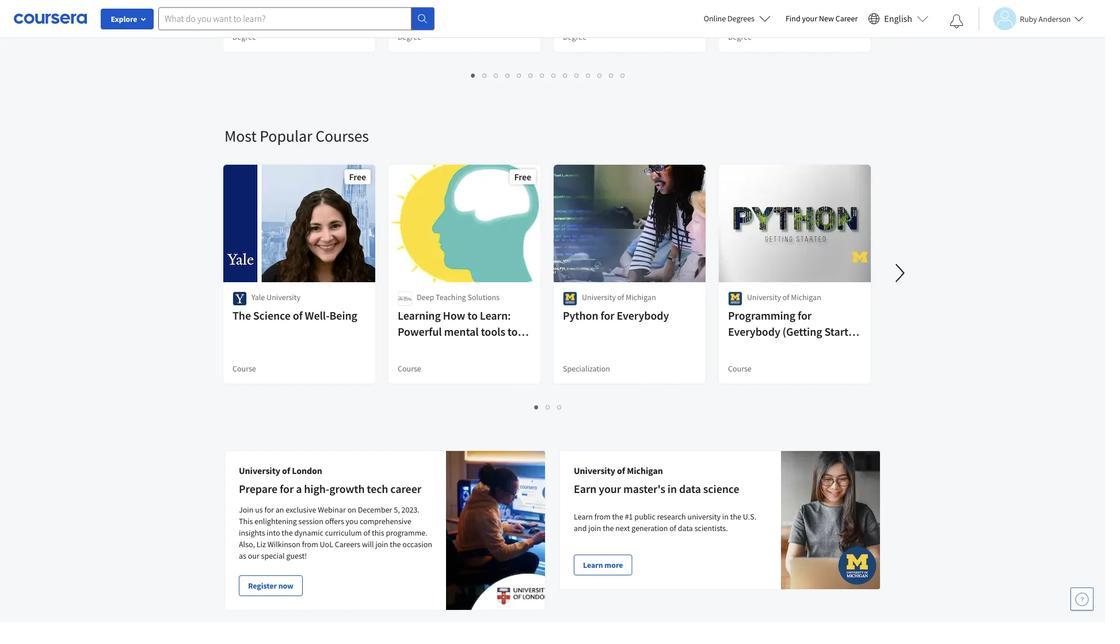 Task type: vqa. For each thing, say whether or not it's contained in the screenshot.
Degree
yes



Task type: describe. For each thing, give the bounding box(es) containing it.
mental
[[444, 325, 479, 339]]

2 button for rightmost 3 button
[[543, 400, 554, 413]]

14 button
[[618, 68, 630, 81]]

the up wilkinson
[[282, 528, 293, 538]]

will
[[362, 539, 374, 550]]

earn your master's in data science link
[[574, 482, 740, 496]]

1 button for "2" button within most popular courses carousel element
[[531, 400, 543, 413]]

in inside learn from the #1 public research university in the u.s. and join the next generation of data scientists.
[[723, 512, 729, 522]]

of inside learn from the #1 public research university in the u.s. and join the next generation of data scientists.
[[670, 523, 677, 533]]

course for programming for everybody (getting started with python)
[[729, 363, 752, 374]]

occasion
[[403, 539, 433, 550]]

data inside learn from the #1 public research university in the u.s. and join the next generation of data scientists.
[[678, 523, 693, 533]]

What do you want to learn? text field
[[158, 7, 412, 30]]

earn inside university of michigan earn your master's in data science
[[574, 482, 597, 496]]

more
[[605, 560, 623, 570]]

prepare for a high-growth tech career link
[[239, 482, 422, 496]]

the science of well-being
[[233, 308, 358, 323]]

guest!
[[287, 551, 307, 561]]

0 horizontal spatial 3 button
[[491, 68, 503, 81]]

into
[[267, 528, 280, 538]]

#1
[[625, 512, 633, 522]]

teaching
[[436, 292, 466, 302]]

liz
[[257, 539, 266, 550]]

learning how to learn: powerful mental tools to help you master tough subjects
[[398, 308, 518, 371]]

online
[[704, 13, 726, 24]]

offers
[[325, 516, 344, 526]]

of up python for everybody
[[618, 292, 625, 302]]

learn for learn from the #1 public research university in the u.s. and join the next generation of data scientists.
[[574, 512, 593, 522]]

session
[[299, 516, 324, 526]]

scientists.
[[695, 523, 729, 533]]

join inside join us for an exclusive webinar on december 5, 2023. this enlightening session offers you comprehensive insights into the dynamic curriculum of this programme. also, liz wilkinson from uol careers will join the occasion as our special guest!
[[376, 539, 389, 550]]

for right python
[[601, 308, 615, 323]]

anderson
[[1040, 14, 1072, 24]]

1 earn a degree from the left
[[247, 18, 293, 28]]

this
[[239, 516, 253, 526]]

university of michigan for programming
[[748, 292, 822, 302]]

comprehensive
[[360, 516, 412, 526]]

13
[[610, 69, 619, 80]]

courses
[[316, 126, 369, 146]]

of left well-
[[293, 308, 303, 323]]

london
[[292, 465, 323, 476]]

2023.
[[402, 505, 420, 515]]

yale university
[[252, 292, 301, 302]]

michigan for programming
[[792, 292, 822, 302]]

programming
[[729, 308, 796, 323]]

started
[[825, 325, 861, 339]]

help
[[398, 341, 420, 355]]

2 degree from the left
[[398, 32, 422, 42]]

learning
[[398, 308, 441, 323]]

join
[[239, 505, 254, 515]]

1 button for "2" button associated with 3 button to the left
[[468, 68, 480, 81]]

10 button
[[572, 68, 584, 81]]

12 button
[[595, 68, 607, 81]]

next slide image
[[887, 259, 915, 287]]

webinar
[[318, 505, 346, 515]]

1 for 3 button to the left
[[471, 69, 476, 80]]

tough
[[479, 341, 508, 355]]

from inside join us for an exclusive webinar on december 5, 2023. this enlightening session offers you comprehensive insights into the dynamic curriculum of this programme. also, liz wilkinson from uol careers will join the occasion as our special guest!
[[302, 539, 318, 550]]

ruby anderson button
[[979, 7, 1084, 30]]

find
[[786, 13, 801, 24]]

michigan inside university of michigan earn your master's in data science
[[627, 465, 664, 476]]

science
[[253, 308, 291, 323]]

10 11 12 13 14
[[575, 69, 630, 80]]

7 button
[[537, 68, 549, 81]]

online degrees button
[[695, 6, 780, 31]]

5,
[[394, 505, 400, 515]]

1 degree from the left
[[269, 18, 293, 28]]

join inside learn from the #1 public research university in the u.s. and join the next generation of data scientists.
[[589, 523, 602, 533]]

join us for an exclusive webinar on december 5, 2023. this enlightening session offers you comprehensive insights into the dynamic curriculum of this programme. also, liz wilkinson from uol careers will join the occasion as our special guest!
[[239, 505, 433, 561]]

5 button
[[514, 68, 526, 81]]

generation
[[632, 523, 668, 533]]

9 button
[[560, 68, 572, 81]]

for inside university of london prepare for a high-growth tech career
[[280, 482, 294, 496]]

our
[[248, 551, 260, 561]]

specialization
[[563, 363, 611, 374]]

register now
[[248, 581, 294, 591]]

0 vertical spatial to
[[468, 308, 478, 323]]

the left u.s.
[[731, 512, 742, 522]]

coursera image
[[14, 9, 87, 28]]

careers
[[335, 539, 361, 550]]

your inside university of michigan earn your master's in data science
[[599, 482, 622, 496]]

10
[[575, 69, 584, 80]]

learn more link
[[574, 555, 633, 575]]

2 for rightmost 3 button
[[546, 401, 551, 412]]

learn more
[[584, 560, 623, 570]]

ruby
[[1021, 14, 1038, 24]]

december
[[358, 505, 393, 515]]

being
[[330, 308, 358, 323]]

11
[[587, 69, 596, 80]]

science
[[704, 482, 740, 496]]

the
[[233, 308, 251, 323]]

an
[[276, 505, 284, 515]]

now
[[279, 581, 294, 591]]

6
[[529, 69, 534, 80]]

you inside join us for an exclusive webinar on december 5, 2023. this enlightening session offers you comprehensive insights into the dynamic curriculum of this programme. also, liz wilkinson from uol careers will join the occasion as our special guest!
[[346, 516, 358, 526]]

deep
[[417, 292, 434, 302]]

public
[[635, 512, 656, 522]]

university of michigan image
[[729, 291, 743, 306]]

1 horizontal spatial 3 button
[[554, 400, 566, 413]]

subjects
[[398, 357, 439, 371]]

12
[[598, 69, 607, 80]]

the down programme. at the bottom left
[[390, 539, 401, 550]]

2 for 3 button to the left
[[483, 69, 488, 80]]

curriculum
[[325, 528, 362, 538]]

learn from the #1 public research university in the u.s. and join the next generation of data scientists.
[[574, 512, 757, 533]]

prepare
[[239, 482, 278, 496]]

from inside learn from the #1 public research university in the u.s. and join the next generation of data scientists.
[[595, 512, 611, 522]]

explore button
[[101, 9, 154, 29]]

well-
[[305, 308, 330, 323]]

powerful
[[398, 325, 442, 339]]

also,
[[239, 539, 255, 550]]

everybody for programming for everybody (getting started with python)
[[729, 325, 781, 339]]



Task type: locate. For each thing, give the bounding box(es) containing it.
1 horizontal spatial degree
[[435, 18, 458, 28]]

for up (getting
[[798, 308, 812, 323]]

8
[[552, 69, 557, 80]]

enlightening
[[255, 516, 297, 526]]

u.s.
[[744, 512, 757, 522]]

0 horizontal spatial everybody
[[617, 308, 670, 323]]

7
[[541, 69, 545, 80]]

for inside join us for an exclusive webinar on december 5, 2023. this enlightening session offers you comprehensive insights into the dynamic curriculum of this programme. also, liz wilkinson from uol careers will join the occasion as our special guest!
[[265, 505, 274, 515]]

degree
[[269, 18, 293, 28], [435, 18, 458, 28], [765, 18, 789, 28]]

1 horizontal spatial university of michigan
[[748, 292, 822, 302]]

michigan for python
[[626, 292, 657, 302]]

you down powerful
[[422, 341, 440, 355]]

1 vertical spatial 2
[[546, 401, 551, 412]]

1 free from the left
[[349, 171, 366, 183]]

in inside university of michigan earn your master's in data science
[[668, 482, 677, 496]]

join right and
[[589, 523, 602, 533]]

solutions
[[468, 292, 500, 302]]

1 vertical spatial in
[[723, 512, 729, 522]]

of inside university of london prepare for a high-growth tech career
[[282, 465, 290, 476]]

most popular courses carousel element
[[219, 91, 1106, 423]]

1 vertical spatial learn
[[584, 560, 603, 570]]

popular
[[260, 126, 313, 146]]

for inside programming for everybody (getting started with python)
[[798, 308, 812, 323]]

a inside university of london prepare for a high-growth tech career
[[296, 482, 302, 496]]

0 horizontal spatial free
[[349, 171, 366, 183]]

2 course from the left
[[398, 363, 422, 374]]

1 vertical spatial your
[[599, 482, 622, 496]]

0 vertical spatial 3 button
[[491, 68, 503, 81]]

everybody inside programming for everybody (getting started with python)
[[729, 325, 781, 339]]

14
[[621, 69, 630, 80]]

2 list from the top
[[225, 400, 873, 413]]

free for the science of well-being
[[349, 171, 366, 183]]

on
[[348, 505, 357, 515]]

university of london prepare for a high-growth tech career
[[239, 465, 422, 496]]

a
[[264, 18, 268, 28], [429, 18, 433, 28], [760, 18, 764, 28], [296, 482, 302, 496]]

register
[[248, 581, 277, 591]]

university inside university of london prepare for a high-growth tech career
[[239, 465, 280, 476]]

1 list from the top
[[225, 68, 873, 81]]

0 horizontal spatial university of michigan
[[582, 292, 657, 302]]

1 horizontal spatial everybody
[[729, 325, 781, 339]]

1 horizontal spatial 3
[[558, 401, 563, 412]]

2 horizontal spatial degree
[[765, 18, 789, 28]]

3 for 3 button to the left
[[495, 69, 499, 80]]

1 for rightmost 3 button
[[535, 401, 539, 412]]

1 vertical spatial 1
[[535, 401, 539, 412]]

0 vertical spatial learn
[[574, 512, 593, 522]]

university of michigan earn your master's in data science
[[574, 465, 740, 496]]

of left london
[[282, 465, 290, 476]]

course for learning how to learn: powerful mental tools to help you master tough subjects
[[398, 363, 422, 374]]

uol
[[320, 539, 334, 550]]

for
[[601, 308, 615, 323], [798, 308, 812, 323], [280, 482, 294, 496], [265, 505, 274, 515]]

4 degree from the left
[[729, 32, 752, 42]]

3 inside most popular courses carousel element
[[558, 401, 563, 412]]

career
[[391, 482, 422, 496]]

1 horizontal spatial from
[[595, 512, 611, 522]]

1 horizontal spatial your
[[803, 13, 818, 24]]

1 horizontal spatial 1
[[535, 401, 539, 412]]

data up university
[[680, 482, 702, 496]]

career
[[836, 13, 858, 24]]

1 horizontal spatial you
[[422, 341, 440, 355]]

1 vertical spatial 2 button
[[543, 400, 554, 413]]

9
[[564, 69, 568, 80]]

1 horizontal spatial 2
[[546, 401, 551, 412]]

university of michigan up python for everybody
[[582, 292, 657, 302]]

3
[[495, 69, 499, 80], [558, 401, 563, 412]]

to right how
[[468, 308, 478, 323]]

your right find
[[803, 13, 818, 24]]

show notifications image
[[950, 14, 964, 28]]

1 horizontal spatial 2 button
[[543, 400, 554, 413]]

register now link
[[239, 575, 303, 596]]

help center image
[[1076, 592, 1090, 606]]

0 horizontal spatial 1 button
[[468, 68, 480, 81]]

course down the
[[233, 363, 256, 374]]

in
[[668, 482, 677, 496], [723, 512, 729, 522]]

data down research
[[678, 523, 693, 533]]

0 horizontal spatial 1
[[471, 69, 476, 80]]

2 inside most popular courses carousel element
[[546, 401, 551, 412]]

you
[[422, 341, 440, 355], [346, 516, 358, 526]]

None search field
[[158, 7, 435, 30]]

0 horizontal spatial from
[[302, 539, 318, 550]]

3 button down specialization
[[554, 400, 566, 413]]

tech
[[367, 482, 388, 496]]

0 horizontal spatial earn a degree
[[247, 18, 293, 28]]

course down help
[[398, 363, 422, 374]]

yale
[[252, 292, 265, 302]]

learn inside learn from the #1 public research university in the u.s. and join the next generation of data scientists.
[[574, 512, 593, 522]]

deep teaching solutions image
[[398, 291, 412, 306]]

1 horizontal spatial course
[[398, 363, 422, 374]]

from down dynamic
[[302, 539, 318, 550]]

0 vertical spatial everybody
[[617, 308, 670, 323]]

0 horizontal spatial 2
[[483, 69, 488, 80]]

from left #1
[[595, 512, 611, 522]]

of down research
[[670, 523, 677, 533]]

michigan up python for everybody
[[626, 292, 657, 302]]

1 vertical spatial 1 button
[[531, 400, 543, 413]]

2 horizontal spatial earn a degree
[[743, 18, 789, 28]]

1 vertical spatial 3 button
[[554, 400, 566, 413]]

3 for rightmost 3 button
[[558, 401, 563, 412]]

0 horizontal spatial 2 button
[[480, 68, 491, 81]]

you inside "learning how to learn: powerful mental tools to help you master tough subjects"
[[422, 341, 440, 355]]

5
[[518, 69, 522, 80]]

0 horizontal spatial degree
[[269, 18, 293, 28]]

1 vertical spatial data
[[678, 523, 693, 533]]

0 horizontal spatial you
[[346, 516, 358, 526]]

everybody for python for everybody
[[617, 308, 670, 323]]

0 vertical spatial your
[[803, 13, 818, 24]]

university of michigan image
[[563, 291, 578, 306]]

2 free from the left
[[515, 171, 532, 183]]

6 button
[[526, 68, 537, 81]]

0 vertical spatial in
[[668, 482, 677, 496]]

0 horizontal spatial in
[[668, 482, 677, 496]]

learn:
[[480, 308, 511, 323]]

data inside university of michigan earn your master's in data science
[[680, 482, 702, 496]]

in up research
[[668, 482, 677, 496]]

learn for learn more
[[584, 560, 603, 570]]

your left "master's"
[[599, 482, 622, 496]]

0 horizontal spatial your
[[599, 482, 622, 496]]

to
[[468, 308, 478, 323], [508, 325, 518, 339]]

in up the scientists.
[[723, 512, 729, 522]]

your inside find your new career link
[[803, 13, 818, 24]]

python for everybody
[[563, 308, 670, 323]]

research
[[658, 512, 686, 522]]

us
[[255, 505, 263, 515]]

1 horizontal spatial in
[[723, 512, 729, 522]]

2 horizontal spatial course
[[729, 363, 752, 374]]

english button
[[864, 0, 934, 37]]

wilkinson
[[268, 539, 301, 550]]

(getting
[[783, 325, 823, 339]]

0 horizontal spatial course
[[233, 363, 256, 374]]

of up programming
[[783, 292, 790, 302]]

3 button left the 4
[[491, 68, 503, 81]]

0 vertical spatial 1
[[471, 69, 476, 80]]

0 horizontal spatial 3
[[495, 69, 499, 80]]

course for the science of well-being
[[233, 363, 256, 374]]

of
[[618, 292, 625, 302], [783, 292, 790, 302], [293, 308, 303, 323], [282, 465, 290, 476], [618, 465, 626, 476], [670, 523, 677, 533], [364, 528, 370, 538]]

2 degree from the left
[[435, 18, 458, 28]]

of inside university of michigan earn your master's in data science
[[618, 465, 626, 476]]

1 horizontal spatial earn a degree
[[412, 18, 458, 28]]

find your new career link
[[780, 12, 864, 26]]

data
[[680, 482, 702, 496], [678, 523, 693, 533]]

1 university of michigan from the left
[[582, 292, 657, 302]]

list inside most popular courses carousel element
[[225, 400, 873, 413]]

join
[[589, 523, 602, 533], [376, 539, 389, 550]]

0 vertical spatial you
[[422, 341, 440, 355]]

the left #1
[[613, 512, 624, 522]]

high-
[[304, 482, 330, 496]]

the left next
[[603, 523, 614, 533]]

course down with
[[729, 363, 752, 374]]

university
[[688, 512, 721, 522]]

join down this at the bottom
[[376, 539, 389, 550]]

how
[[443, 308, 466, 323]]

0 vertical spatial list
[[225, 68, 873, 81]]

explore
[[111, 14, 137, 24]]

1 vertical spatial list
[[225, 400, 873, 413]]

most popular courses
[[225, 126, 369, 146]]

2 earn a degree from the left
[[412, 18, 458, 28]]

1 horizontal spatial 1 button
[[531, 400, 543, 413]]

3 degree from the left
[[563, 32, 587, 42]]

university of michigan
[[582, 292, 657, 302], [748, 292, 822, 302]]

insights
[[239, 528, 265, 538]]

0 vertical spatial 2
[[483, 69, 488, 80]]

4
[[506, 69, 511, 80]]

0 vertical spatial from
[[595, 512, 611, 522]]

2 university of michigan from the left
[[748, 292, 822, 302]]

0 vertical spatial 3
[[495, 69, 499, 80]]

michigan up (getting
[[792, 292, 822, 302]]

from
[[595, 512, 611, 522], [302, 539, 318, 550]]

1 vertical spatial 3
[[558, 401, 563, 412]]

1 horizontal spatial join
[[589, 523, 602, 533]]

free for learning how to learn: powerful mental tools to help you master tough subjects
[[515, 171, 532, 183]]

course
[[233, 363, 256, 374], [398, 363, 422, 374], [729, 363, 752, 374]]

1 inside most popular courses carousel element
[[535, 401, 539, 412]]

degree link
[[553, 0, 707, 53]]

michigan
[[626, 292, 657, 302], [792, 292, 822, 302], [627, 465, 664, 476]]

0 vertical spatial data
[[680, 482, 702, 496]]

degree
[[233, 32, 256, 42], [398, 32, 422, 42], [563, 32, 587, 42], [729, 32, 752, 42]]

to right tools
[[508, 325, 518, 339]]

3 earn a degree from the left
[[743, 18, 789, 28]]

0 vertical spatial join
[[589, 523, 602, 533]]

for right us
[[265, 505, 274, 515]]

1 degree from the left
[[233, 32, 256, 42]]

you down on
[[346, 516, 358, 526]]

1 horizontal spatial free
[[515, 171, 532, 183]]

this
[[372, 528, 385, 538]]

1 vertical spatial join
[[376, 539, 389, 550]]

0 horizontal spatial to
[[468, 308, 478, 323]]

programming for everybody (getting started with python)
[[729, 308, 861, 355]]

the
[[613, 512, 624, 522], [731, 512, 742, 522], [603, 523, 614, 533], [282, 528, 293, 538], [390, 539, 401, 550]]

of left this at the bottom
[[364, 528, 370, 538]]

university of michigan up programming
[[748, 292, 822, 302]]

1 vertical spatial from
[[302, 539, 318, 550]]

0 vertical spatial 2 button
[[480, 68, 491, 81]]

1 vertical spatial to
[[508, 325, 518, 339]]

university of michigan for python
[[582, 292, 657, 302]]

learn up and
[[574, 512, 593, 522]]

3 degree from the left
[[765, 18, 789, 28]]

for up an
[[280, 482, 294, 496]]

8 button
[[549, 68, 560, 81]]

dynamic
[[295, 528, 324, 538]]

of inside join us for an exclusive webinar on december 5, 2023. this enlightening session offers you comprehensive insights into the dynamic curriculum of this programme. also, liz wilkinson from uol careers will join the occasion as our special guest!
[[364, 528, 370, 538]]

3 course from the left
[[729, 363, 752, 374]]

yale university image
[[233, 291, 247, 306]]

0 horizontal spatial join
[[376, 539, 389, 550]]

1 course from the left
[[233, 363, 256, 374]]

of up "master's"
[[618, 465, 626, 476]]

free
[[349, 171, 366, 183], [515, 171, 532, 183]]

master
[[442, 341, 477, 355]]

university inside university of michigan earn your master's in data science
[[574, 465, 616, 476]]

online degrees
[[704, 13, 755, 24]]

0 vertical spatial 1 button
[[468, 68, 480, 81]]

1 vertical spatial you
[[346, 516, 358, 526]]

11 button
[[583, 68, 596, 81]]

michigan up "master's"
[[627, 465, 664, 476]]

learn left more
[[584, 560, 603, 570]]

as
[[239, 551, 247, 561]]

2 button for 3 button to the left
[[480, 68, 491, 81]]

exclusive
[[286, 505, 316, 515]]

1 vertical spatial everybody
[[729, 325, 781, 339]]

master's
[[624, 482, 666, 496]]

python)
[[753, 341, 792, 355]]

next
[[616, 523, 630, 533]]

list
[[225, 68, 873, 81], [225, 400, 873, 413]]

1 horizontal spatial to
[[508, 325, 518, 339]]

2 button inside most popular courses carousel element
[[543, 400, 554, 413]]

1 button inside most popular courses carousel element
[[531, 400, 543, 413]]



